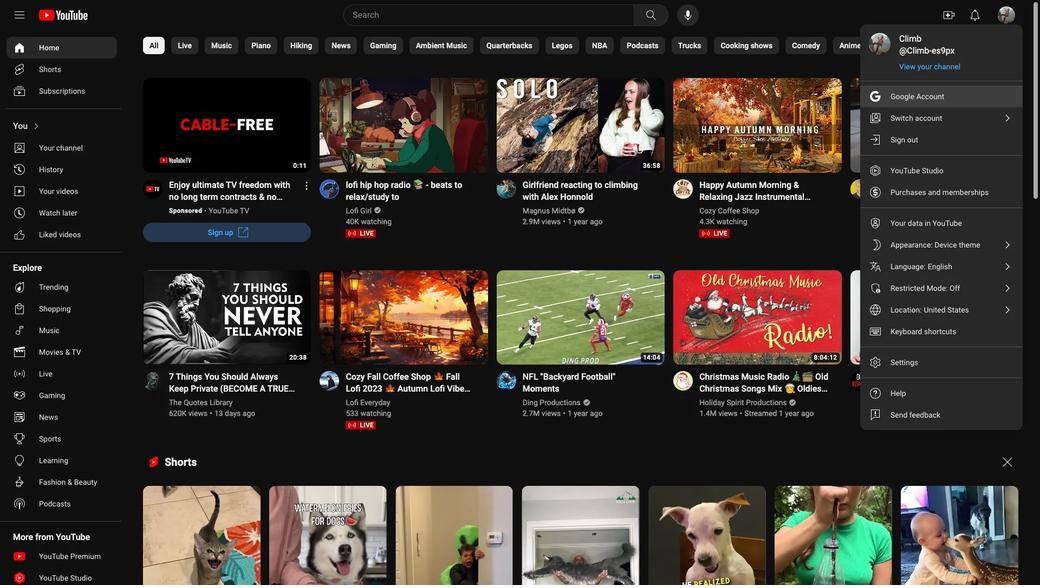 Task type: locate. For each thing, give the bounding box(es) containing it.
live status down ambience
[[699, 229, 730, 238]]

2 vertical spatial you
[[381, 396, 396, 406]]

movies & tv
[[39, 348, 81, 356]]

videos up the later
[[56, 187, 78, 196]]

1 month ago
[[921, 409, 964, 418]]

avatar image image
[[998, 7, 1015, 24]]

youtube studio up the building
[[891, 166, 944, 175]]

with up magnus
[[523, 192, 539, 202]]

ago for 7 things you should always keep private  (become a true stoic)
[[243, 409, 255, 418]]

shop inside cozy coffee shop 4.3k watching
[[742, 206, 760, 215]]

videos down the later
[[59, 230, 81, 239]]

cozy up '2023' on the bottom left of the page
[[346, 372, 365, 382]]

🍁 right '2023' on the bottom left of the page
[[385, 384, 395, 394]]

cooking
[[721, 41, 749, 50]]

ago down (become
[[243, 409, 255, 418]]

0 horizontal spatial shorts
[[39, 65, 61, 74]]

the quotes library image
[[143, 371, 163, 391]]

views for shoplifters
[[895, 409, 914, 418]]

2 horizontal spatial coffee
[[769, 203, 795, 214]]

2 vertical spatial your
[[891, 219, 906, 228]]

theme
[[959, 241, 980, 249]]

1 vertical spatial shorts
[[165, 456, 197, 469]]

games
[[984, 41, 1007, 50]]

with inside girlfriend reacting to climbing with alex honnold
[[523, 192, 539, 202]]

0 horizontal spatial with
[[274, 180, 290, 190]]

year for "backyard
[[574, 409, 588, 418]]

1 vertical spatial your
[[39, 187, 54, 196]]

watch later
[[39, 209, 77, 217]]

news right hiking at the left
[[332, 41, 351, 50]]

trending
[[39, 283, 69, 291]]

days for anti-
[[927, 217, 943, 226]]

videos
[[56, 187, 78, 196], [59, 230, 81, 239]]

radio
[[767, 372, 789, 382]]

🍁 up the and
[[433, 372, 444, 382]]

ago right month
[[951, 409, 964, 418]]

sports
[[39, 434, 61, 443]]

views down quotes
[[188, 409, 208, 418]]

tab list
[[143, 30, 1040, 61]]

channel up history
[[56, 144, 83, 152]]

1 horizontal spatial shop
[[742, 206, 760, 215]]

1 vertical spatial 🍁
[[385, 384, 395, 394]]

0 horizontal spatial channel
[[56, 144, 83, 152]]

1 vertical spatial tv
[[240, 206, 249, 215]]

keyboard shortcuts link
[[860, 321, 1023, 342], [860, 321, 1023, 342]]

1 vertical spatial days
[[225, 409, 241, 418]]

subscriptions
[[39, 87, 85, 95]]

nfl "backyard football" moments by ding productions 2,766,390 views 1 year ago 14 minutes, 4 seconds element
[[523, 371, 652, 395]]

1 vertical spatial studio
[[70, 574, 92, 582]]

states
[[948, 306, 969, 314]]

the inside the 'when shoplifters think they're above the law'
[[903, 384, 917, 394]]

switch
[[891, 114, 913, 122]]

gaming inside tab list
[[370, 41, 396, 50]]

year for reacting
[[574, 217, 588, 226]]

ambient
[[416, 41, 444, 50]]

views down magnus midtbø link
[[542, 217, 561, 226]]

news up sports
[[39, 413, 58, 421]]

hiking
[[290, 41, 312, 50]]

sign for sign out
[[891, 135, 905, 144]]

hop
[[374, 180, 389, 190]]

0 vertical spatial sign
[[891, 135, 905, 144]]

watching down cozy coffee shop link
[[717, 217, 747, 226]]

0 horizontal spatial productions
[[540, 398, 581, 407]]

fashion
[[39, 478, 66, 487]]

& up instrumental
[[794, 180, 799, 190]]

shorts down "home"
[[39, 65, 61, 74]]

productions inside holiday spirit productions link
[[746, 398, 787, 407]]

live status
[[346, 229, 376, 238], [699, 229, 730, 238], [346, 421, 376, 430]]

shorts down 620k
[[165, 456, 197, 469]]

0 horizontal spatial coffee
[[383, 372, 409, 382]]

year down ding productions link
[[574, 409, 588, 418]]

0 vertical spatial your
[[39, 144, 54, 152]]

1.3m views
[[876, 217, 914, 226]]

0 vertical spatial the
[[903, 384, 917, 394]]

music up the "movies"
[[39, 326, 60, 335]]

studio up the building
[[922, 166, 944, 175]]

the quotes library link
[[169, 397, 233, 408]]

to down radio
[[392, 192, 399, 202]]

youtube tv
[[209, 206, 249, 215]]

2.9m
[[523, 217, 540, 226]]

1 vertical spatial gaming
[[39, 391, 65, 400]]

7 things you should always keep private  (become a true stoic) link
[[169, 371, 298, 406]]

1 vertical spatial sign
[[208, 228, 223, 237]]

0 vertical spatial videos
[[56, 187, 78, 196]]

0 horizontal spatial news
[[39, 413, 58, 421]]

620k
[[169, 409, 187, 418]]

0 horizontal spatial no
[[169, 192, 179, 202]]

sign
[[891, 135, 905, 144], [208, 228, 223, 237]]

your up watch
[[39, 187, 54, 196]]

1 vertical spatial videos
[[59, 230, 81, 239]]

homeless
[[956, 180, 995, 190]]

0 horizontal spatial fall
[[367, 372, 381, 382]]

1 horizontal spatial tv
[[226, 180, 237, 190]]

music inside the happy autumn morning & relaxing jazz instrumental music at outdoor coffee shop ambience for working
[[699, 203, 723, 214]]

music down relaxing on the top right of page
[[699, 203, 723, 214]]

0 vertical spatial tv
[[226, 180, 237, 190]]

coffee inside cozy fall coffee shop 🍁 fall lofi 2023 🍁 autumn lofi vibes to make you feel warm and peaceful
[[383, 372, 409, 382]]

podcasts right nba
[[627, 41, 659, 50]]

0 horizontal spatial 🍁
[[385, 384, 395, 394]]

days for should
[[225, 409, 241, 418]]

youtube studio link
[[860, 160, 1023, 181], [860, 160, 1023, 181], [7, 567, 117, 585], [7, 567, 117, 585]]

1 horizontal spatial live
[[178, 41, 192, 50]]

0 horizontal spatial tv
[[72, 348, 81, 356]]

1
[[568, 217, 572, 226], [568, 409, 572, 418], [779, 409, 783, 418], [921, 409, 926, 418]]

youtube studio
[[891, 166, 944, 175], [39, 574, 92, 582]]

0 horizontal spatial podcasts
[[39, 500, 71, 508]]

videos for liked videos
[[59, 230, 81, 239]]

ago down honnold
[[590, 217, 603, 226]]

1 down ding productions link
[[568, 409, 572, 418]]

fall up vibes
[[446, 372, 460, 382]]

2 horizontal spatial to
[[595, 180, 602, 190]]

2 christmas from the top
[[699, 384, 739, 394]]

gaming left ambient
[[370, 41, 396, 50]]

when shoplifters think they're above the law by dr insanity 1,797,648 views 1 month ago 18 minutes element
[[876, 371, 1005, 395]]

1 horizontal spatial podcasts
[[627, 41, 659, 50]]

autumn up feel
[[398, 384, 428, 394]]

to right reacting
[[595, 180, 602, 190]]

2 1 year ago from the top
[[568, 409, 603, 418]]

1 horizontal spatial the
[[903, 384, 917, 394]]

1 vertical spatial 1 year ago
[[568, 409, 603, 418]]

1 vertical spatial live
[[39, 369, 53, 378]]

0 horizontal spatial sign
[[208, 228, 223, 237]]

with for girlfriend reacting to climbing with alex honnold
[[523, 192, 539, 202]]

1 horizontal spatial autumn
[[726, 180, 757, 190]]

live status for happy autumn morning & relaxing jazz instrumental music at outdoor coffee shop ambience for working
[[699, 229, 730, 238]]

gaming down the "movies"
[[39, 391, 65, 400]]

when shoplifters think they're above the law link
[[876, 371, 1005, 395]]

0 vertical spatial days
[[927, 217, 943, 226]]

no down freedom
[[267, 192, 277, 202]]

nyc is building anti-homeless streets…
[[876, 180, 995, 202]]

days right 13
[[225, 409, 241, 418]]

with inside enjoy ultimate tv freedom with no long term contracts & no hidden fees.
[[274, 180, 290, 190]]

1 vertical spatial cozy
[[346, 372, 365, 382]]

views
[[542, 217, 561, 226], [895, 217, 914, 226], [188, 409, 208, 418], [542, 409, 561, 418], [718, 409, 738, 418], [895, 409, 914, 418]]

radio
[[391, 180, 411, 190]]

0 vertical spatial gaming
[[370, 41, 396, 50]]

1 horizontal spatial news
[[332, 41, 351, 50]]

live down "peaceful"
[[360, 422, 374, 429]]

lofi up the 40k
[[346, 206, 358, 215]]

ago for girlfriend reacting to climbing with alex honnold
[[590, 217, 603, 226]]

ago right in
[[945, 217, 958, 226]]

send feedback link
[[860, 404, 1023, 426], [860, 404, 1023, 426]]

sign up
[[208, 228, 233, 237]]

cozy fall coffee shop 🍁 fall lofi 2023 🍁 autumn lofi vibes to make you feel warm and peaceful by lofi everyday  125,377 views element
[[346, 371, 475, 418]]

year down 2022
[[785, 409, 799, 418]]

views for reacting
[[542, 217, 561, 226]]

home link
[[7, 37, 117, 59], [7, 37, 117, 59]]

0 vertical spatial christmas
[[699, 372, 739, 382]]

shop up warm
[[411, 372, 431, 382]]

keyboard
[[891, 327, 922, 336]]

you inside 7 things you should always keep private  (become a true stoic)
[[205, 372, 219, 382]]

views down spirit
[[718, 409, 738, 418]]

1 horizontal spatial fall
[[446, 372, 460, 382]]

ago for when shoplifters think they're above the law
[[951, 409, 964, 418]]

4.3k
[[699, 217, 715, 226]]

cozy coffee shop image
[[673, 179, 693, 199]]

views for is
[[895, 217, 914, 226]]

music down songs at bottom
[[741, 396, 765, 406]]

live right all
[[178, 41, 192, 50]]

1 vertical spatial youtube studio
[[39, 574, 92, 582]]

tv inside enjoy ultimate tv freedom with no long term contracts & no hidden fees.
[[226, 180, 237, 190]]

restricted mode: off
[[891, 284, 960, 293]]

1 vertical spatial you
[[205, 372, 219, 382]]

1 year ago down midtbø
[[568, 217, 603, 226]]

coffee inside the happy autumn morning & relaxing jazz instrumental music at outdoor coffee shop ambience for working
[[769, 203, 795, 214]]

ding productions image
[[497, 371, 516, 391]]

1 vertical spatial autumn
[[398, 384, 428, 394]]

1 horizontal spatial coffee
[[718, 206, 740, 215]]

0 vertical spatial 1 year ago
[[568, 217, 603, 226]]

off
[[950, 284, 960, 293]]

cash jordan image
[[850, 179, 870, 199]]

None search field
[[324, 4, 671, 26]]

0 horizontal spatial shop
[[411, 372, 431, 382]]

20:38 link
[[143, 270, 311, 366]]

cozy for cozy fall coffee shop 🍁 fall lofi 2023 🍁 autumn lofi vibes to make you feel warm and peaceful
[[346, 372, 365, 382]]

0 horizontal spatial studio
[[70, 574, 92, 582]]

1 horizontal spatial you
[[205, 372, 219, 382]]

coffee up feel
[[383, 372, 409, 382]]

ding productions
[[523, 398, 581, 407]]

cozy fall coffee shop 🍁 fall lofi 2023 🍁 autumn lofi vibes to make you feel warm and peaceful
[[346, 372, 469, 418]]

& left beauty
[[68, 478, 72, 487]]

sign left out
[[891, 135, 905, 144]]

settings link
[[860, 352, 1023, 373], [860, 352, 1023, 373]]

14 minutes, 4 seconds element
[[643, 354, 660, 361]]

make
[[357, 396, 379, 406]]

should
[[221, 372, 248, 382]]

music left piano
[[211, 41, 232, 50]]

your
[[39, 144, 54, 152], [39, 187, 54, 196], [891, 219, 906, 228]]

views for "backyard
[[542, 409, 561, 418]]

the quotes library
[[169, 398, 233, 407]]

autumn up jazz at the top right of page
[[726, 180, 757, 190]]

2 horizontal spatial shop
[[797, 203, 817, 214]]

ago down nfl "backyard football" moments by ding productions 2,766,390 views 1 year ago 14 minutes, 4 seconds "element"
[[590, 409, 603, 418]]

moments
[[523, 384, 560, 394]]

1 horizontal spatial channel
[[934, 62, 961, 71]]

1 horizontal spatial gaming
[[370, 41, 396, 50]]

& inside the happy autumn morning & relaxing jazz instrumental music at outdoor coffee shop ambience for working
[[794, 180, 799, 190]]

and
[[928, 188, 941, 197]]

36:58 link
[[497, 78, 665, 174]]

1 horizontal spatial no
[[267, 192, 277, 202]]

0 vertical spatial you
[[13, 121, 28, 131]]

old
[[815, 372, 828, 382]]

1 horizontal spatial productions
[[746, 398, 787, 407]]

year down midtbø
[[574, 217, 588, 226]]

0 vertical spatial autumn
[[726, 180, 757, 190]]

1 horizontal spatial studio
[[922, 166, 944, 175]]

device
[[935, 241, 957, 249]]

1 vertical spatial christmas
[[699, 384, 739, 394]]

2023
[[363, 384, 382, 394]]

with right freedom
[[274, 180, 290, 190]]

location:
[[891, 306, 922, 314]]

live down ambience
[[714, 229, 728, 237]]

your for your videos
[[39, 187, 54, 196]]

productions up the streamed
[[746, 398, 787, 407]]

help
[[891, 389, 906, 398]]

0 vertical spatial 🍁
[[433, 372, 444, 382]]

long
[[181, 192, 198, 202]]

0 vertical spatial with
[[274, 180, 290, 190]]

8 hours, 4 minutes, 12 seconds element
[[814, 354, 837, 361]]

@climb-
[[899, 46, 932, 56]]

2 vertical spatial christmas
[[699, 396, 739, 406]]

0 horizontal spatial days
[[225, 409, 241, 418]]

1 horizontal spatial cozy
[[699, 206, 716, 215]]

fall up '2023' on the bottom left of the page
[[367, 372, 381, 382]]

coffee down instrumental
[[769, 203, 795, 214]]

days right "3"
[[927, 217, 943, 226]]

1 horizontal spatial youtube studio
[[891, 166, 944, 175]]

live status down the 40k watching
[[346, 229, 376, 238]]

7 things you should always keep private  (become a true stoic) by the quotes library 620,566 views 13 days ago 20 minutes element
[[169, 371, 298, 406]]

days
[[927, 217, 943, 226], [225, 409, 241, 418]]

your up history
[[39, 144, 54, 152]]

you
[[13, 121, 28, 131], [205, 372, 219, 382], [381, 396, 396, 406]]

tv right the "movies"
[[72, 348, 81, 356]]

cozy coffee shop 4.3k watching
[[699, 206, 760, 226]]

0 vertical spatial cozy
[[699, 206, 716, 215]]

🎄📻
[[792, 372, 813, 382]]

productions up 2.7m views
[[540, 398, 581, 407]]

enjoy
[[169, 180, 190, 190]]

to right beats
[[455, 180, 462, 190]]

the up 620k
[[169, 398, 182, 407]]

0 vertical spatial youtube studio
[[891, 166, 944, 175]]

0 vertical spatial live
[[178, 41, 192, 50]]

1 vertical spatial channel
[[56, 144, 83, 152]]

1 year ago down nfl "backyard football" moments link
[[568, 409, 603, 418]]

your for your data in youtube
[[891, 219, 906, 228]]

watching down everyday
[[361, 409, 391, 418]]

1 horizontal spatial with
[[523, 192, 539, 202]]

8:04:12 link
[[673, 270, 842, 366]]

shop up for
[[742, 206, 760, 215]]

& down freedom
[[259, 192, 265, 202]]

2 horizontal spatial you
[[381, 396, 396, 406]]

ad - enjoy ultimate tv freedom with no long term contracts & no hidden fees. - 11 seconds - watch across your devices and start streaming the tv you love. - youtube tv - play video element
[[169, 179, 298, 214]]

Sign up text field
[[208, 228, 233, 237]]

0:11 button
[[143, 78, 311, 174]]

1 horizontal spatial 🍁
[[433, 372, 444, 382]]

0 vertical spatial news
[[332, 41, 351, 50]]

1 horizontal spatial shorts
[[165, 456, 197, 469]]

always
[[250, 372, 278, 382]]

the down shoplifters
[[903, 384, 917, 394]]

no down enjoy in the top of the page
[[169, 192, 179, 202]]

1 fall from the left
[[367, 372, 381, 382]]

0 horizontal spatial cozy
[[346, 372, 365, 382]]

news
[[332, 41, 351, 50], [39, 413, 58, 421]]

sign for sign up
[[208, 228, 223, 237]]

music up songs at bottom
[[741, 372, 765, 382]]

live down the "movies"
[[39, 369, 53, 378]]

views down 'insanity'
[[895, 409, 914, 418]]

view your channel link
[[899, 61, 961, 72]]

1 for nfl
[[568, 409, 572, 418]]

your down cash jordan link
[[891, 219, 906, 228]]

live status down "peaceful"
[[346, 421, 376, 430]]

1 horizontal spatial days
[[927, 217, 943, 226]]

2 vertical spatial tv
[[72, 348, 81, 356]]

sign left up
[[208, 228, 223, 237]]

cozy inside cozy coffee shop 4.3k watching
[[699, 206, 716, 215]]

views down jordan
[[895, 217, 914, 226]]

watch
[[39, 209, 60, 217]]

you link
[[7, 115, 117, 137], [7, 115, 117, 137]]

1 productions from the left
[[540, 398, 581, 407]]

1 vertical spatial with
[[523, 192, 539, 202]]

2 productions from the left
[[746, 398, 787, 407]]

youtube studio down youtube premium
[[39, 574, 92, 582]]

go to channel: youtube tv. image
[[143, 179, 163, 199]]

shop down instrumental
[[797, 203, 817, 214]]

nba
[[592, 41, 607, 50]]

magnus midtbø link
[[523, 205, 576, 216]]

0 horizontal spatial autumn
[[398, 384, 428, 394]]

channel down es9px
[[934, 62, 961, 71]]

location: united states
[[891, 306, 969, 314]]

help link
[[860, 382, 1023, 404], [860, 382, 1023, 404]]

live status for cozy fall coffee shop 🍁 fall lofi 2023 🍁 autumn lofi vibes to make you feel warm and peaceful
[[346, 421, 376, 430]]

1 left month
[[921, 409, 926, 418]]

cozy up 4.3k
[[699, 206, 716, 215]]

1 horizontal spatial to
[[455, 180, 462, 190]]

coffee up ambience
[[718, 206, 740, 215]]

cozy inside cozy fall coffee shop 🍁 fall lofi 2023 🍁 autumn lofi vibes to make you feel warm and peaceful
[[346, 372, 365, 382]]

trending link
[[7, 276, 117, 298], [7, 276, 117, 298]]

1 1 year ago from the top
[[568, 217, 603, 226]]

live for lofi hip hop radio 📚 - beats to relax/study to
[[360, 229, 374, 237]]

ultimate
[[192, 180, 224, 190]]

lofi up 533
[[346, 398, 358, 407]]

tv down contracts
[[240, 206, 249, 215]]

1 year ago for "backyard
[[568, 409, 603, 418]]

podcasts link
[[7, 493, 117, 515], [7, 493, 117, 515]]

1 down midtbø
[[568, 217, 572, 226]]

cash jordan
[[876, 206, 919, 215]]

11 seconds element
[[293, 162, 307, 169]]

shop
[[797, 203, 817, 214], [742, 206, 760, 215], [411, 372, 431, 382]]

live link
[[7, 363, 117, 385], [7, 363, 117, 385]]

with for enjoy ultimate tv freedom with no long term contracts & no hidden fees.
[[274, 180, 290, 190]]

google account
[[891, 92, 945, 101]]

live down the 40k watching
[[360, 229, 374, 237]]

next image
[[1006, 35, 1027, 56]]

tv up contracts
[[226, 180, 237, 190]]

0 vertical spatial podcasts
[[627, 41, 659, 50]]

youtube premium link
[[7, 546, 117, 567], [7, 546, 117, 567]]

podcasts down fashion
[[39, 500, 71, 508]]

1 horizontal spatial sign
[[891, 135, 905, 144]]

studio down premium
[[70, 574, 92, 582]]

lofi up to
[[346, 384, 361, 394]]

views down ding productions
[[542, 409, 561, 418]]

0 horizontal spatial the
[[169, 398, 182, 407]]

climb
[[899, 34, 922, 44]]



Task type: describe. For each thing, give the bounding box(es) containing it.
0 horizontal spatial to
[[392, 192, 399, 202]]

at
[[725, 203, 733, 214]]

hip
[[360, 180, 372, 190]]

liked videos
[[39, 230, 81, 239]]

2.7m views
[[523, 409, 561, 418]]

girlfriend reacting to climbing with alex honnold by magnus midtbø 2,985,267 views 1 year ago 36 minutes from your watch later playlist element
[[523, 179, 652, 203]]

watching down girl
[[361, 217, 392, 226]]

building
[[904, 180, 936, 190]]

holiday spirit productions image
[[673, 371, 693, 391]]

live status for lofi hip hop radio 📚 - beats to relax/study to
[[346, 229, 376, 238]]

0 vertical spatial studio
[[922, 166, 944, 175]]

620k views
[[169, 409, 208, 418]]

happy autumn morning & relaxing jazz instrumental music at outdoor coffee shop ambience for working
[[699, 180, 817, 226]]

-
[[426, 180, 429, 190]]

switch account
[[891, 114, 942, 122]]

lofi hip hop radio 📚 - beats to relax/study to link
[[346, 179, 475, 203]]

1 christmas from the top
[[699, 372, 739, 382]]

0 horizontal spatial you
[[13, 121, 28, 131]]

1 for girlfriend
[[568, 217, 572, 226]]

happy
[[699, 180, 724, 190]]

autumn inside cozy fall coffee shop 🍁 fall lofi 2023 🍁 autumn lofi vibes to make you feel warm and peaceful
[[398, 384, 428, 394]]

0 horizontal spatial live
[[39, 369, 53, 378]]

sign out
[[891, 135, 918, 144]]

live inside tab list
[[178, 41, 192, 50]]

shop inside cozy fall coffee shop 🍁 fall lofi 2023 🍁 autumn lofi vibes to make you feel warm and peaceful
[[411, 372, 431, 382]]

sign up link
[[143, 222, 311, 242]]

language: english
[[891, 262, 952, 271]]

3 christmas from the top
[[699, 396, 739, 406]]

happy autumn morning & relaxing jazz instrumental music at outdoor coffee shop ambience for working link
[[699, 179, 829, 226]]

shop inside the happy autumn morning & relaxing jazz instrumental music at outdoor coffee shop ambience for working
[[797, 203, 817, 214]]

lofi inside 'link'
[[346, 206, 358, 215]]

feel
[[398, 396, 414, 406]]

football"
[[581, 372, 616, 382]]

reacting
[[561, 180, 593, 190]]

views for music
[[718, 409, 738, 418]]

& inside enjoy ultimate tv freedom with no long term contracts & no hidden fees.
[[259, 192, 265, 202]]

happy autumn morning & relaxing jazz instrumental music at outdoor coffee shop ambience for working by cozy coffee shop 1,780,405 views element
[[699, 179, 829, 226]]

1.7m views
[[876, 409, 914, 418]]

history
[[39, 165, 63, 174]]

1.4m views
[[699, 409, 738, 418]]

cozy for cozy coffee shop 4.3k watching
[[699, 206, 716, 215]]

account
[[916, 92, 945, 101]]

vibes
[[447, 384, 469, 394]]

2 no from the left
[[267, 192, 277, 202]]

1 year ago for reacting
[[568, 217, 603, 226]]

all
[[150, 41, 158, 50]]

tab list containing all
[[143, 30, 1040, 61]]

anime
[[840, 41, 861, 50]]

send
[[891, 411, 908, 419]]

cooking shows
[[721, 41, 773, 50]]

keyboard shortcuts
[[891, 327, 956, 336]]

and
[[441, 396, 456, 406]]

watching inside cozy coffee shop 4.3k watching
[[717, 217, 747, 226]]

account
[[915, 114, 942, 122]]

you inside cozy fall coffee shop 🍁 fall lofi 2023 🍁 autumn lofi vibes to make you feel warm and peaceful
[[381, 396, 396, 406]]

nyc is building anti-homeless streets… by cash jordan 1,324,539 views 3 days ago 14 minutes, 27 seconds element
[[876, 179, 1005, 203]]

1 no from the left
[[169, 192, 179, 202]]

appearance:
[[891, 241, 933, 249]]

1 vertical spatial podcasts
[[39, 500, 71, 508]]

ago for nyc is building anti-homeless streets…
[[945, 217, 958, 226]]

send feedback
[[891, 411, 941, 419]]

to inside girlfriend reacting to climbing with alex honnold
[[595, 180, 602, 190]]

13
[[214, 409, 223, 418]]

your channel
[[39, 144, 83, 152]]

lofi inside lofi everyday 533 watching
[[346, 398, 358, 407]]

your videos
[[39, 187, 78, 196]]

nfl
[[523, 372, 538, 382]]

dr insanity link
[[876, 397, 913, 408]]

dr insanity image
[[850, 371, 870, 391]]

honnold
[[560, 192, 593, 202]]

1 for when
[[921, 409, 926, 418]]

more
[[13, 532, 33, 542]]

view your channel
[[899, 62, 961, 71]]

autumn inside the happy autumn morning & relaxing jazz instrumental music at outdoor coffee shop ambience for working
[[726, 180, 757, 190]]

keep
[[169, 384, 189, 394]]

videos for your videos
[[56, 187, 78, 196]]

google
[[891, 92, 915, 101]]

oldies
[[797, 384, 822, 394]]

nfl "backyard football" moments
[[523, 372, 616, 394]]

36 minutes, 58 seconds element
[[643, 162, 660, 169]]

nyc
[[876, 180, 893, 190]]

think
[[945, 372, 966, 382]]

ago for nfl "backyard football" moments
[[590, 409, 603, 418]]

watching inside lofi everyday 533 watching
[[361, 409, 391, 418]]

relax/study
[[346, 192, 389, 202]]

true
[[267, 384, 289, 394]]

is
[[895, 180, 902, 190]]

lofi up warm
[[430, 384, 445, 394]]

cozy coffee shop link
[[699, 205, 760, 216]]

2 fall from the left
[[446, 372, 460, 382]]

& right the "movies"
[[65, 348, 70, 356]]

1.4m
[[699, 409, 717, 418]]

your for your channel
[[39, 144, 54, 152]]

morning
[[759, 180, 792, 190]]

1 vertical spatial news
[[39, 413, 58, 421]]

cash
[[876, 206, 893, 215]]

peaceful
[[346, 407, 380, 418]]

lofi hip hop radio 📚 - beats to relax/study to
[[346, 180, 462, 202]]

purchases
[[891, 188, 926, 197]]

0 horizontal spatial youtube studio
[[39, 574, 92, 582]]

movies
[[39, 348, 63, 356]]

2 horizontal spatial tv
[[240, 206, 249, 215]]

your
[[918, 62, 932, 71]]

restricted
[[891, 284, 925, 293]]

holiday spirit productions
[[699, 398, 787, 407]]

streets…
[[876, 192, 910, 202]]

1 down 2022
[[779, 409, 783, 418]]

0 vertical spatial channel
[[934, 62, 961, 71]]

ago down oldies
[[801, 409, 814, 418]]

productions inside ding productions link
[[540, 398, 581, 407]]

they're
[[968, 372, 996, 382]]

piano
[[251, 41, 271, 50]]

1 vertical spatial the
[[169, 398, 182, 407]]

podcasts inside tab list
[[627, 41, 659, 50]]

music right ambient
[[446, 41, 467, 50]]

christmas music radio 🎄📻 old christmas songs mix 🎅 oldies christmas music 2022 by holiday spirit productions 1,434,995 views streamed 1 year ago 8 hours, 4 minutes element
[[699, 371, 829, 406]]

beauty
[[74, 478, 97, 487]]

live for cozy fall coffee shop 🍁 fall lofi 2023 🍁 autumn lofi vibes to make you feel warm and peaceful
[[360, 422, 374, 429]]

2.7m
[[523, 409, 540, 418]]

0 horizontal spatial gaming
[[39, 391, 65, 400]]

tv for enjoy ultimate tv freedom with no long term contracts & no hidden fees.
[[226, 180, 237, 190]]

girlfriend reacting to climbing with alex honnold
[[523, 180, 638, 202]]

tv for movies & tv
[[72, 348, 81, 356]]

lofi everyday image
[[320, 371, 339, 391]]

views for things
[[188, 409, 208, 418]]

0 vertical spatial shorts
[[39, 65, 61, 74]]

premium
[[70, 552, 101, 561]]

when
[[876, 372, 898, 382]]

go to channel: youtube tv. element
[[209, 206, 249, 215]]

holiday
[[699, 398, 725, 407]]

3 days ago
[[921, 217, 958, 226]]

lofi girl image
[[320, 179, 339, 199]]

freedom
[[239, 180, 272, 190]]

news inside tab list
[[332, 41, 351, 50]]

appearance: device theme option
[[860, 234, 1023, 256]]

shoplifters
[[900, 372, 943, 382]]

lofi
[[346, 180, 358, 190]]

holiday spirit productions link
[[699, 397, 788, 408]]

1.7m
[[876, 409, 893, 418]]

dr
[[876, 398, 884, 407]]

"backyard
[[540, 372, 579, 382]]

es9px
[[932, 46, 955, 56]]

memberships
[[943, 188, 989, 197]]

coffee inside cozy coffee shop 4.3k watching
[[718, 206, 740, 215]]

live for happy autumn morning & relaxing jazz instrumental music at outdoor coffee shop ambience for working
[[714, 229, 728, 237]]

above
[[876, 384, 901, 394]]

nyc is building anti-homeless streets… link
[[876, 179, 1005, 203]]

20 minutes, 38 seconds element
[[289, 354, 307, 361]]

lofi hip hop radio 📚 - beats to relax/study to by lofi girl 299,617,567 views element
[[346, 179, 475, 203]]

girl
[[360, 206, 372, 215]]

cozy fall coffee shop 🍁 fall lofi 2023 🍁 autumn lofi vibes to make you feel warm and peaceful link
[[346, 371, 475, 418]]

youtube premium
[[39, 552, 101, 561]]

magnus midtbø image
[[497, 179, 516, 199]]

Search text field
[[353, 8, 632, 22]]



Task type: vqa. For each thing, say whether or not it's contained in the screenshot.
restricted mode: off link
yes



